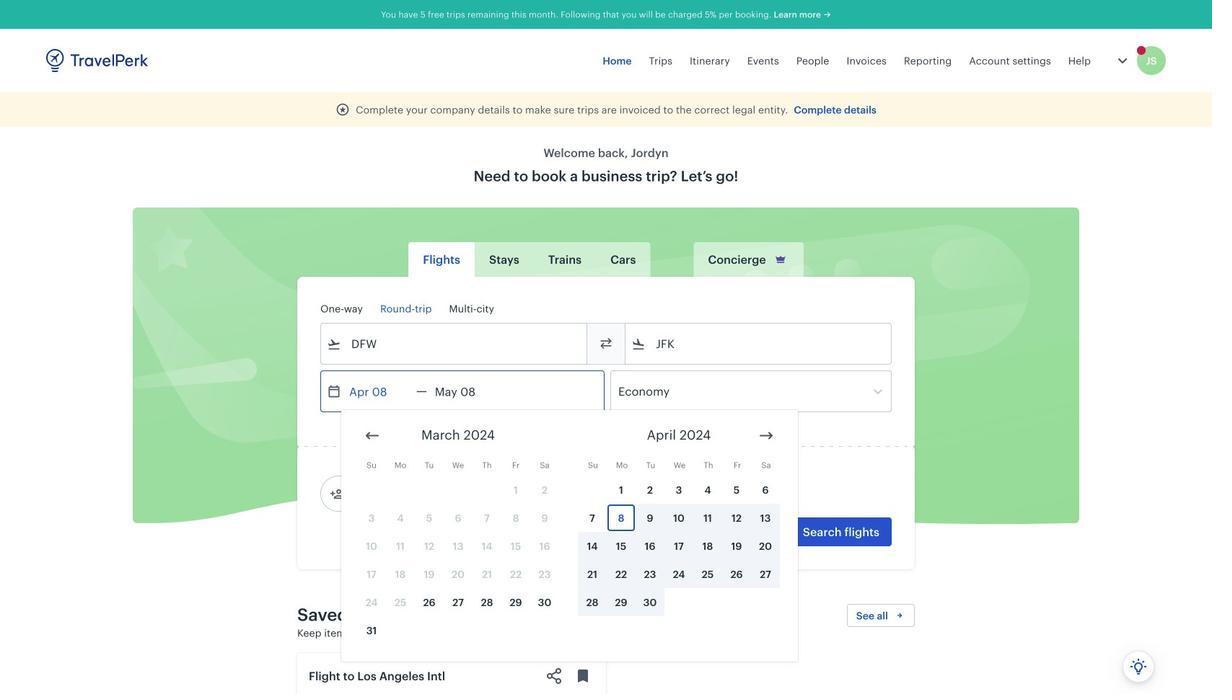 Task type: vqa. For each thing, say whether or not it's contained in the screenshot.
Move Backward To Switch To The Previous Month. icon
yes



Task type: locate. For each thing, give the bounding box(es) containing it.
Add first traveler search field
[[344, 483, 494, 506]]

calendar application
[[341, 411, 1212, 662]]

To search field
[[646, 333, 872, 356]]

move backward to switch to the previous month. image
[[364, 428, 381, 445]]



Task type: describe. For each thing, give the bounding box(es) containing it.
Depart text field
[[341, 372, 416, 412]]

From search field
[[341, 333, 568, 356]]

Return text field
[[427, 372, 502, 412]]

move forward to switch to the next month. image
[[758, 428, 775, 445]]



